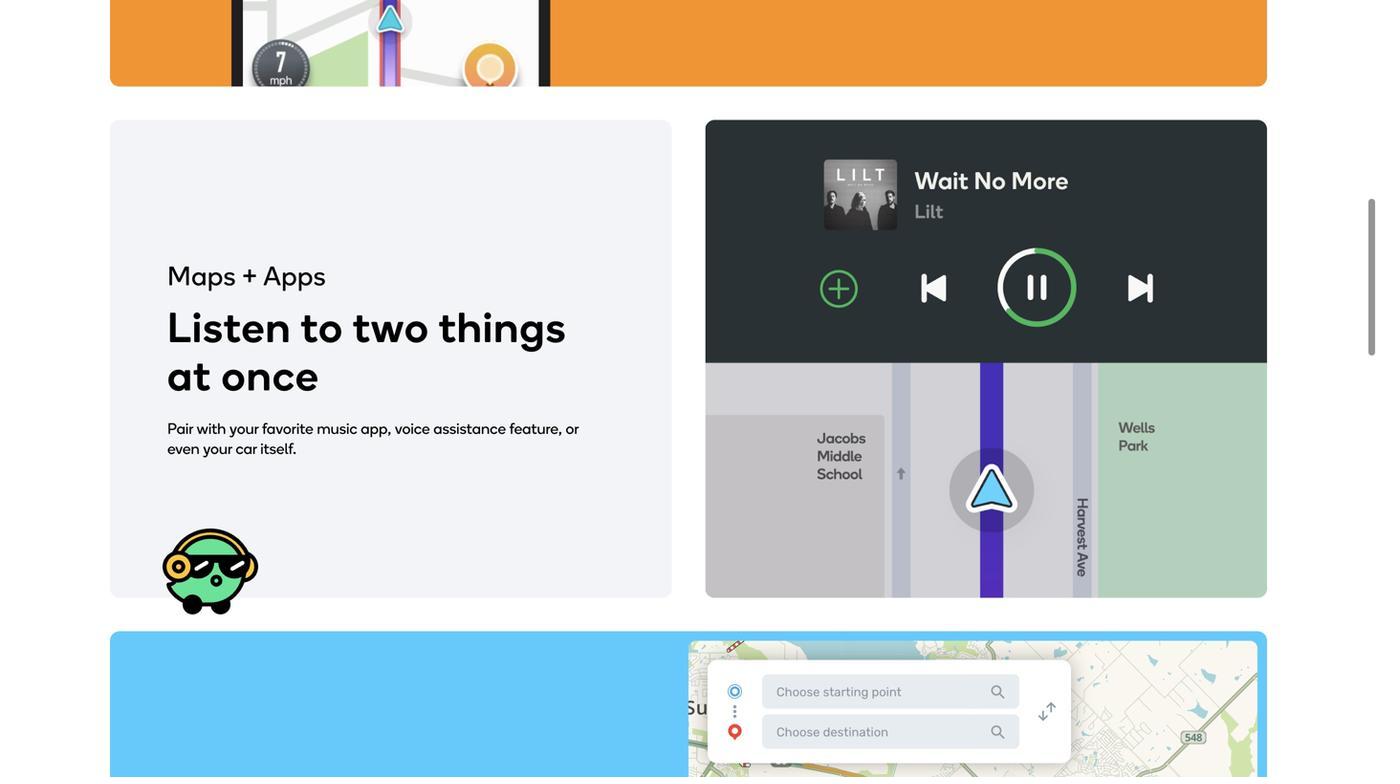 Task type: vqa. For each thing, say whether or not it's contained in the screenshot.
198 to the top
no



Task type: describe. For each thing, give the bounding box(es) containing it.
1 vertical spatial your
[[203, 440, 232, 458]]

listen to two things at once
[[167, 302, 567, 401]]

things
[[439, 302, 567, 353]]

assistance
[[433, 420, 506, 438]]

0 vertical spatial your
[[230, 420, 259, 438]]

to
[[301, 302, 344, 353]]

+
[[242, 260, 257, 292]]

even
[[167, 440, 200, 458]]

pair
[[167, 420, 193, 438]]

at
[[167, 350, 211, 401]]

itself.
[[260, 440, 296, 458]]

maps + apps
[[167, 260, 326, 292]]

favorite
[[262, 420, 313, 438]]



Task type: locate. For each thing, give the bounding box(es) containing it.
your
[[230, 420, 259, 438], [203, 440, 232, 458]]

two
[[353, 302, 429, 353]]

music
[[317, 420, 357, 438]]

a picture of a music control over a digital map image
[[705, 120, 1267, 598]]

apps
[[263, 260, 326, 292]]

car
[[236, 440, 257, 458]]

maps
[[167, 260, 236, 292]]

once
[[222, 350, 319, 401]]

your up car
[[230, 420, 259, 438]]

feature,
[[509, 420, 562, 438]]

with
[[197, 420, 226, 438]]

listen
[[167, 302, 291, 353]]

pair with your favorite music app, voice assistance feature, or even your car itself.
[[167, 420, 579, 458]]

or
[[566, 420, 579, 438]]

your down with
[[203, 440, 232, 458]]

app,
[[361, 420, 391, 438]]

voice
[[395, 420, 430, 438]]



